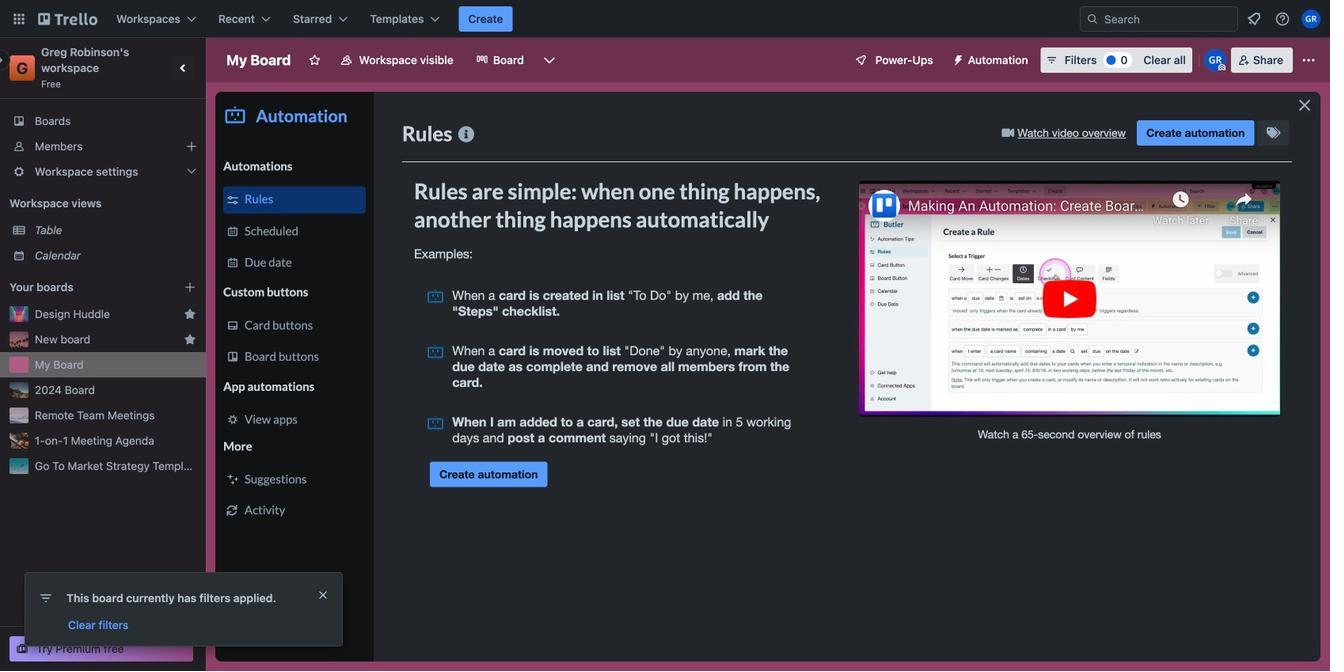 Task type: vqa. For each thing, say whether or not it's contained in the screenshot.
'Workspace navigation collapse icon'
yes



Task type: describe. For each thing, give the bounding box(es) containing it.
your boards with 7 items element
[[10, 278, 160, 297]]

back to home image
[[38, 6, 97, 32]]

greg robinson (gregrobinson96) image
[[1204, 49, 1227, 71]]

this member is an admin of this board. image
[[1219, 64, 1226, 71]]

primary element
[[0, 0, 1330, 38]]

search image
[[1087, 13, 1099, 25]]

dismiss flag image
[[317, 589, 329, 602]]

add board image
[[184, 281, 196, 294]]

0 notifications image
[[1245, 10, 1264, 29]]

star or unstar board image
[[308, 54, 321, 67]]



Task type: locate. For each thing, give the bounding box(es) containing it.
Search field
[[1080, 6, 1239, 32]]

starred icon image
[[184, 308, 196, 321], [184, 333, 196, 346]]

workspace navigation collapse icon image
[[173, 57, 195, 79]]

open information menu image
[[1275, 11, 1291, 27]]

2 starred icon image from the top
[[184, 333, 196, 346]]

show menu image
[[1301, 52, 1317, 68]]

Board name text field
[[219, 48, 299, 73]]

alert
[[25, 573, 342, 646]]

customize views image
[[542, 52, 557, 68]]

1 starred icon image from the top
[[184, 308, 196, 321]]

0 vertical spatial starred icon image
[[184, 308, 196, 321]]

1 vertical spatial starred icon image
[[184, 333, 196, 346]]

sm image
[[946, 48, 968, 70]]

greg robinson (gregrobinson96) image
[[1302, 10, 1321, 29]]



